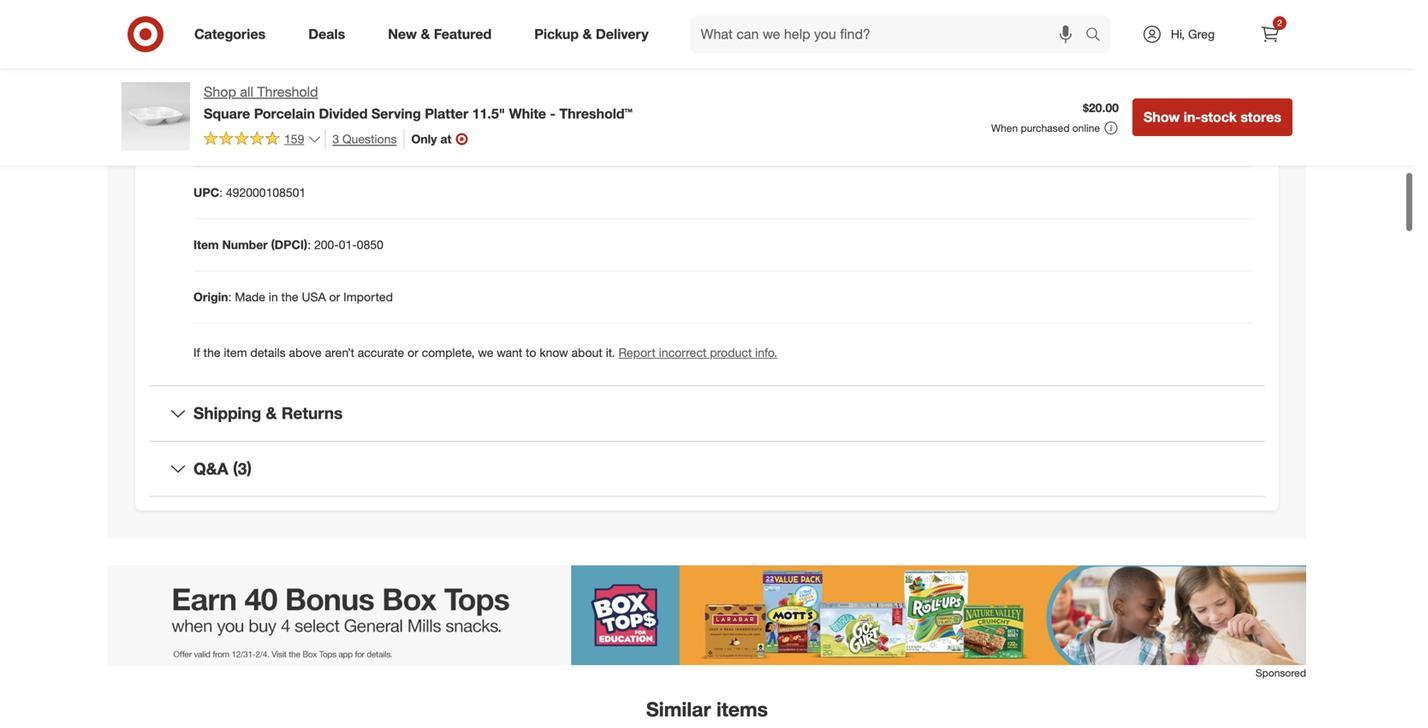 Task type: describe. For each thing, give the bounding box(es) containing it.
11.5"
[[472, 105, 505, 122]]

3
[[333, 131, 339, 146]]

origin
[[194, 289, 228, 304]]

pickup
[[535, 26, 579, 42]]

pickup & delivery
[[535, 26, 649, 42]]

to
[[526, 345, 537, 360]]

2
[[1278, 18, 1283, 28]]

microwave-
[[293, 81, 355, 96]]

returns
[[282, 403, 343, 423]]

(dpci)
[[271, 237, 308, 252]]

only at
[[411, 131, 452, 146]]

made
[[235, 289, 265, 304]]

$20.00
[[1083, 100, 1119, 115]]

item
[[194, 237, 219, 252]]

& for pickup
[[583, 26, 592, 42]]

accurate
[[358, 345, 404, 360]]

above
[[289, 345, 322, 360]]

safe,
[[355, 81, 382, 96]]

only
[[411, 131, 437, 146]]

imported
[[344, 289, 393, 304]]

all
[[240, 83, 254, 100]]

about
[[572, 345, 603, 360]]

159 link
[[204, 129, 321, 150]]

stores
[[1241, 109, 1282, 125]]

shipping
[[194, 403, 261, 423]]

0 horizontal spatial the
[[204, 345, 221, 360]]

show in-stock stores button
[[1133, 98, 1293, 136]]

new & featured link
[[374, 15, 513, 53]]

complete,
[[422, 345, 475, 360]]

in
[[269, 289, 278, 304]]

care
[[194, 81, 221, 96]]

platter
[[425, 105, 469, 122]]

492000108501
[[226, 185, 306, 200]]

stock
[[1201, 109, 1237, 125]]

show in-stock stores
[[1144, 109, 1282, 125]]

q&a
[[194, 459, 228, 479]]

if
[[194, 345, 200, 360]]

when purchased online
[[992, 121, 1100, 134]]

shop all threshold square porcelain divided serving platter 11.5" white - threshold™
[[204, 83, 633, 122]]

2 link
[[1252, 15, 1290, 53]]

200-
[[314, 237, 339, 252]]

threshold™
[[560, 105, 633, 122]]

aren't
[[325, 345, 355, 360]]

white
[[509, 105, 546, 122]]

sponsored
[[1256, 667, 1307, 680]]

image of square porcelain divided serving platter 11.5" white - threshold™ image
[[122, 82, 190, 151]]

0 vertical spatial porcelain
[[247, 28, 296, 43]]

delivery
[[596, 26, 649, 42]]

new & featured
[[388, 26, 492, 42]]

categories
[[194, 26, 266, 42]]

details
[[251, 345, 286, 360]]

& for new
[[421, 26, 430, 42]]

product
[[710, 345, 752, 360]]

cleaning:
[[236, 81, 289, 96]]

care & cleaning: microwave-safe, dishwasher-safe
[[194, 81, 476, 96]]

tcin
[[194, 133, 222, 148]]

1 horizontal spatial the
[[281, 289, 298, 304]]

incorrect
[[659, 345, 707, 360]]

square
[[204, 105, 250, 122]]

material: porcelain
[[194, 28, 296, 43]]

when
[[992, 121, 1018, 134]]

q&a (3)
[[194, 459, 252, 479]]

: left 200-
[[308, 237, 311, 252]]

items
[[717, 698, 768, 722]]

similar
[[646, 698, 711, 722]]

shipping & returns button
[[149, 386, 1266, 441]]

14172050
[[228, 133, 282, 148]]

& for shipping
[[266, 403, 277, 423]]

origin : made in the usa or imported
[[194, 289, 393, 304]]

item number (dpci) : 200-01-0850
[[194, 237, 384, 252]]

upc : 492000108501
[[194, 185, 306, 200]]

serving
[[372, 105, 421, 122]]

(3)
[[233, 459, 252, 479]]



Task type: locate. For each thing, give the bounding box(es) containing it.
online
[[1073, 121, 1100, 134]]

featured
[[434, 26, 492, 42]]

: left 492000108501
[[219, 185, 223, 200]]

if the item details above aren't accurate or complete, we want to know about it. report incorrect product info.
[[194, 345, 778, 360]]

material:
[[194, 28, 243, 43]]

& left returns
[[266, 403, 277, 423]]

upc
[[194, 185, 219, 200]]

& left all
[[224, 81, 232, 96]]

: down square
[[222, 133, 225, 148]]

1 vertical spatial the
[[204, 345, 221, 360]]

3 questions
[[333, 131, 397, 146]]

search
[[1078, 27, 1119, 44]]

porcelain up cleaning:
[[247, 28, 296, 43]]

info.
[[755, 345, 778, 360]]

pickup & delivery link
[[520, 15, 670, 53]]

deals
[[308, 26, 345, 42]]

know
[[540, 345, 568, 360]]

or right 'accurate'
[[408, 345, 419, 360]]

at
[[441, 131, 452, 146]]

want
[[497, 345, 523, 360]]

159
[[284, 131, 304, 146]]

1 vertical spatial porcelain
[[254, 105, 315, 122]]

shop
[[204, 83, 236, 100]]

we
[[478, 345, 494, 360]]

item
[[224, 345, 247, 360]]

0 vertical spatial the
[[281, 289, 298, 304]]

the right the in
[[281, 289, 298, 304]]

q&a (3) button
[[149, 442, 1266, 496]]

report incorrect product info. button
[[619, 344, 778, 361]]

usa
[[302, 289, 326, 304]]

& inside "link"
[[421, 26, 430, 42]]

the right if
[[204, 345, 221, 360]]

0850
[[357, 237, 384, 252]]

the
[[281, 289, 298, 304], [204, 345, 221, 360]]

hi,
[[1171, 27, 1185, 42]]

greg
[[1189, 27, 1215, 42]]

3 questions link
[[325, 129, 397, 149]]

: for made
[[228, 289, 232, 304]]

: for 492000108501
[[219, 185, 223, 200]]

search button
[[1078, 15, 1119, 57]]

0 vertical spatial or
[[329, 289, 340, 304]]

& inside dropdown button
[[266, 403, 277, 423]]

& right 'new'
[[421, 26, 430, 42]]

new
[[388, 26, 417, 42]]

dishwasher-
[[385, 81, 451, 96]]

advertisement element
[[108, 566, 1307, 666]]

porcelain down threshold
[[254, 105, 315, 122]]

: left made
[[228, 289, 232, 304]]

safe
[[451, 81, 476, 96]]

0 horizontal spatial or
[[329, 289, 340, 304]]

deals link
[[294, 15, 367, 53]]

or
[[329, 289, 340, 304], [408, 345, 419, 360]]

:
[[222, 133, 225, 148], [219, 185, 223, 200], [308, 237, 311, 252], [228, 289, 232, 304]]

& for care
[[224, 81, 232, 96]]

: for 14172050
[[222, 133, 225, 148]]

1 vertical spatial or
[[408, 345, 419, 360]]

number
[[222, 237, 268, 252]]

threshold
[[257, 83, 318, 100]]

1 horizontal spatial or
[[408, 345, 419, 360]]

questions
[[343, 131, 397, 146]]

purchased
[[1021, 121, 1070, 134]]

similar items region
[[108, 566, 1307, 725]]

tcin : 14172050
[[194, 133, 282, 148]]

What can we help you find? suggestions appear below search field
[[691, 15, 1090, 53]]

report
[[619, 345, 656, 360]]

shipping & returns
[[194, 403, 343, 423]]

porcelain inside shop all threshold square porcelain divided serving platter 11.5" white - threshold™
[[254, 105, 315, 122]]

categories link
[[180, 15, 287, 53]]

01-
[[339, 237, 357, 252]]

similar items
[[646, 698, 768, 722]]

hi, greg
[[1171, 27, 1215, 42]]

it.
[[606, 345, 615, 360]]

or right 'usa'
[[329, 289, 340, 304]]

divided
[[319, 105, 368, 122]]

&
[[421, 26, 430, 42], [583, 26, 592, 42], [224, 81, 232, 96], [266, 403, 277, 423]]

& right pickup
[[583, 26, 592, 42]]

in-
[[1184, 109, 1201, 125]]



Task type: vqa. For each thing, say whether or not it's contained in the screenshot.
Hours inside the Pickup Ready within 2 hours
no



